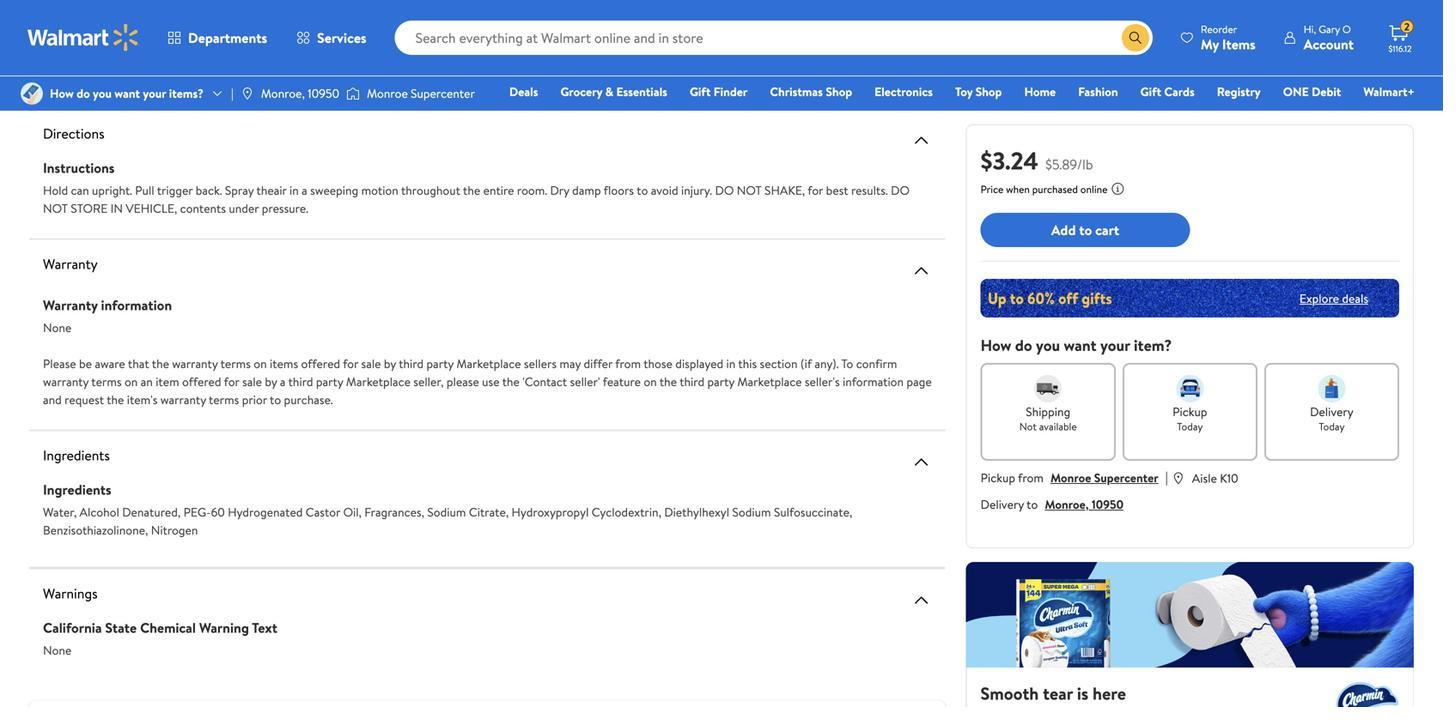 Task type: describe. For each thing, give the bounding box(es) containing it.
0 vertical spatial information
[[101, 296, 172, 315]]

fragrances,
[[365, 504, 424, 521]]

items?
[[169, 85, 204, 102]]

deals
[[1342, 290, 1369, 307]]

0 vertical spatial |
[[231, 85, 234, 102]]

pickup for pickup from monroe supercenter |
[[981, 470, 1016, 487]]

1 horizontal spatial monroe,
[[1045, 497, 1089, 513]]

0 vertical spatial monroe
[[367, 85, 408, 102]]

monroe, 10950
[[261, 85, 339, 102]]

(l
[[235, 46, 247, 65]]

cyclodextrin,
[[592, 504, 662, 521]]

shipping not available
[[1020, 404, 1077, 434]]

hydrogenated
[[228, 504, 303, 521]]

the right use
[[502, 374, 520, 391]]

do for how do you want your item?
[[1015, 335, 1033, 357]]

1 horizontal spatial party
[[427, 356, 454, 372]]

warning
[[199, 619, 249, 638]]

1 horizontal spatial 10950
[[1092, 497, 1124, 513]]

christmas shop link
[[762, 82, 860, 101]]

deals
[[510, 83, 538, 100]]

instructions
[[43, 159, 115, 177]]

page
[[907, 374, 932, 391]]

today for delivery
[[1319, 420, 1345, 434]]

items
[[270, 356, 298, 372]]

2 do from the left
[[891, 182, 910, 199]]

ingredients water, alcohol denatured, peg-60 hydrogenated castor oil, fragrances, sodium citrate, hydroxypropyl cyclodextrin, diethylhexyl sodium sulfosuccinate, benzisothiazolinone, nitrogen
[[43, 481, 853, 539]]

christmas
[[770, 83, 823, 100]]

the up item
[[152, 356, 169, 372]]

product
[[111, 46, 159, 65]]

1 vertical spatial not
[[43, 200, 68, 217]]

for inside instructions hold can upright. pull trigger back. spray theair in a sweeping motion throughout the entire room. dry damp floors to avoid injury. do not shake, for best results. do not store in vehicle, contents under pressure.
[[808, 182, 823, 199]]

toy shop
[[955, 83, 1002, 100]]

upright.
[[92, 182, 132, 199]]

gift cards
[[1141, 83, 1195, 100]]

2 vertical spatial terms
[[209, 392, 239, 409]]

registry
[[1217, 83, 1261, 100]]

departments button
[[153, 17, 282, 58]]

instructions hold can upright. pull trigger back. spray theair in a sweeping motion throughout the entire room. dry damp floors to avoid injury. do not shake, for best results. do not store in vehicle, contents under pressure.
[[43, 159, 910, 217]]

hi,
[[1304, 22, 1317, 37]]

warranty for warranty information
[[43, 296, 98, 315]]

aisle
[[1192, 470, 1217, 487]]

a inside instructions hold can upright. pull trigger back. spray theair in a sweeping motion throughout the entire room. dry damp floors to avoid injury. do not shake, for best results. do not store in vehicle, contents under pressure.
[[302, 182, 307, 199]]

pickup from monroe supercenter |
[[981, 468, 1168, 487]]

 image for monroe, 10950
[[240, 87, 254, 101]]

search icon image
[[1129, 31, 1143, 45]]

grocery
[[561, 83, 603, 100]]

do for how do you want your items?
[[77, 85, 90, 102]]

from inside please be aware that the warranty terms on items offered for sale by third party marketplace sellers may differ from those displayed in this section (if any). to confirm warranty terms on an item offered for sale by a third party marketplace seller, please use the 'contact seller' feature on the third party marketplace seller's information page and request the item's warranty terms prior to purchase.
[[615, 356, 641, 372]]

fashion link
[[1071, 82, 1126, 101]]

1 none from the top
[[43, 320, 72, 336]]

x right w at the top left
[[276, 46, 283, 65]]

0 vertical spatial 10950
[[308, 85, 339, 102]]

to down pickup from monroe supercenter | on the right of the page
[[1027, 497, 1038, 513]]

you for how do you want your item?
[[1036, 335, 1060, 357]]

walmart image
[[27, 24, 139, 52]]

theair
[[256, 182, 287, 199]]

delivery today
[[1310, 404, 1354, 434]]

gift finder
[[690, 83, 748, 100]]

1 horizontal spatial |
[[1166, 468, 1168, 487]]

please
[[43, 356, 76, 372]]

item?
[[1134, 335, 1172, 357]]

pickup for pickup today
[[1173, 404, 1208, 421]]

your for item?
[[1101, 335, 1130, 357]]

warnings image
[[911, 591, 932, 611]]

aisle k10
[[1192, 470, 1239, 487]]

shipping
[[1026, 404, 1071, 421]]

oil,
[[343, 504, 362, 521]]

9.61
[[111, 70, 129, 86]]

an
[[141, 374, 153, 391]]

please be aware that the warranty terms on items offered for sale by third party marketplace sellers may differ from those displayed in this section (if any). to confirm warranty terms on an item offered for sale by a third party marketplace seller, please use the 'contact seller' feature on the third party marketplace seller's information page and request the item's warranty terms prior to purchase.
[[43, 356, 932, 409]]

add to cart button
[[981, 213, 1190, 247]]

one debit
[[1283, 83, 1342, 100]]

shop for christmas shop
[[826, 83, 852, 100]]

how for how do you want your items?
[[50, 85, 74, 102]]

1 vertical spatial sale
[[242, 374, 262, 391]]

online
[[1081, 182, 1108, 197]]

store
[[71, 200, 108, 217]]

hi, gary o account
[[1304, 22, 1354, 54]]

0 horizontal spatial on
[[125, 374, 138, 391]]

under
[[229, 200, 259, 217]]

room.
[[517, 182, 547, 199]]

Walmart Site-Wide search field
[[395, 21, 1153, 55]]

trigger
[[157, 182, 193, 199]]

grocery & essentials
[[561, 83, 668, 100]]

items
[[1223, 35, 1256, 54]]

information inside please be aware that the warranty terms on items offered for sale by third party marketplace sellers may differ from those displayed in this section (if any). to confirm warranty terms on an item offered for sale by a third party marketplace seller, please use the 'contact seller' feature on the third party marketplace seller's information page and request the item's warranty terms prior to purchase.
[[843, 374, 904, 391]]

0 vertical spatial warranty
[[172, 356, 218, 372]]

any).
[[815, 356, 839, 372]]

want for items?
[[114, 85, 140, 102]]

gift for gift cards
[[1141, 83, 1162, 100]]

2 horizontal spatial on
[[644, 374, 657, 391]]

0 horizontal spatial party
[[316, 374, 343, 391]]

pull
[[135, 182, 154, 199]]

today for pickup
[[1177, 420, 1203, 434]]

spray
[[225, 182, 254, 199]]

can
[[71, 182, 89, 199]]

home
[[1025, 83, 1056, 100]]

0 vertical spatial terms
[[220, 356, 251, 372]]

seller'
[[570, 374, 600, 391]]

motion
[[361, 182, 399, 199]]

services
[[317, 28, 367, 47]]

fashion
[[1078, 83, 1118, 100]]

directions
[[43, 124, 104, 143]]

1 vertical spatial terms
[[91, 374, 122, 391]]

explore deals
[[1300, 290, 1369, 307]]

contents
[[180, 200, 226, 217]]

entire
[[483, 182, 514, 199]]

2
[[1405, 20, 1410, 34]]

2 vertical spatial for
[[224, 374, 239, 391]]

2 vertical spatial warranty
[[160, 392, 206, 409]]

0 horizontal spatial offered
[[182, 374, 221, 391]]

cards
[[1165, 83, 1195, 100]]

those
[[644, 356, 673, 372]]

ingredients for ingredients water, alcohol denatured, peg-60 hydrogenated castor oil, fragrances, sodium citrate, hydroxypropyl cyclodextrin, diethylhexyl sodium sulfosuccinate, benzisothiazolinone, nitrogen
[[43, 481, 111, 500]]

results.
[[851, 182, 888, 199]]

1 vertical spatial by
[[265, 374, 277, 391]]

2.32
[[77, 70, 99, 86]]

0 horizontal spatial monroe,
[[261, 85, 305, 102]]

state
[[105, 619, 137, 638]]

none inside california state chemical warning text none
[[43, 643, 72, 659]]

h)
[[286, 46, 301, 65]]

in
[[110, 200, 123, 217]]

o
[[1343, 22, 1351, 37]]

the left item's
[[107, 392, 124, 409]]

explore
[[1300, 290, 1339, 307]]

sweeping
[[310, 182, 358, 199]]

2 horizontal spatial marketplace
[[738, 374, 802, 391]]

1 horizontal spatial marketplace
[[457, 356, 521, 372]]

dimensions
[[162, 46, 232, 65]]

delivery for to
[[981, 497, 1024, 513]]

delivery for today
[[1310, 404, 1354, 421]]

monroe supercenter button
[[1051, 470, 1159, 487]]

how for how do you want your item?
[[981, 335, 1012, 357]]

hold
[[43, 182, 68, 199]]

warnings
[[43, 585, 98, 604]]

in inside instructions hold can upright. pull trigger back. spray theair in a sweeping motion throughout the entire room. dry damp floors to avoid injury. do not shake, for best results. do not store in vehicle, contents under pressure.
[[290, 182, 299, 199]]

1 sodium from the left
[[427, 504, 466, 521]]

legal information image
[[1111, 182, 1125, 196]]

explore deals link
[[1293, 283, 1376, 314]]

2 horizontal spatial third
[[680, 374, 705, 391]]

be
[[79, 356, 92, 372]]

intent image for pickup image
[[1177, 375, 1204, 403]]

1 horizontal spatial on
[[254, 356, 267, 372]]

assembled product dimensions (l x w x h) 2.48 x 2.32 x 9.61 inches
[[43, 46, 301, 86]]



Task type: vqa. For each thing, say whether or not it's contained in the screenshot.


Task type: locate. For each thing, give the bounding box(es) containing it.
price
[[981, 182, 1004, 197]]

0 vertical spatial want
[[114, 85, 140, 102]]

your left item? in the right of the page
[[1101, 335, 1130, 357]]

citrate,
[[469, 504, 509, 521]]

party up the purchase.
[[316, 374, 343, 391]]

0 horizontal spatial delivery
[[981, 497, 1024, 513]]

pressure.
[[262, 200, 308, 217]]

the left "entire"
[[463, 182, 481, 199]]

0 horizontal spatial in
[[290, 182, 299, 199]]

1 vertical spatial how
[[981, 335, 1012, 357]]

0 horizontal spatial do
[[715, 182, 734, 199]]

0 horizontal spatial do
[[77, 85, 90, 102]]

third
[[399, 356, 424, 372], [288, 374, 313, 391], [680, 374, 705, 391]]

warranty for warranty
[[43, 255, 98, 274]]

a down items
[[280, 374, 286, 391]]

third up seller,
[[399, 356, 424, 372]]

pickup today
[[1173, 404, 1208, 434]]

hydroxypropyl
[[512, 504, 589, 521]]

1 vertical spatial information
[[843, 374, 904, 391]]

2 sodium from the left
[[732, 504, 771, 521]]

1 horizontal spatial from
[[1018, 470, 1044, 487]]

to
[[637, 182, 648, 199], [1079, 221, 1092, 240], [270, 392, 281, 409], [1027, 497, 1038, 513]]

1 shop from the left
[[826, 83, 852, 100]]

1 horizontal spatial sale
[[361, 356, 381, 372]]

0 vertical spatial not
[[737, 182, 762, 199]]

registry link
[[1210, 82, 1269, 101]]

pickup inside pickup from monroe supercenter |
[[981, 470, 1016, 487]]

10950 down services dropdown button at the top of the page
[[308, 85, 339, 102]]

1 horizontal spatial your
[[1101, 335, 1130, 357]]

a up pressure.
[[302, 182, 307, 199]]

(if
[[801, 356, 812, 372]]

'contact
[[523, 374, 567, 391]]

today down intent image for pickup
[[1177, 420, 1203, 434]]

add to cart
[[1052, 221, 1120, 240]]

1 vertical spatial |
[[1166, 468, 1168, 487]]

2 horizontal spatial for
[[808, 182, 823, 199]]

0 horizontal spatial not
[[43, 200, 68, 217]]

you down assembled
[[93, 85, 112, 102]]

gift
[[690, 83, 711, 100], [1141, 83, 1162, 100]]

offered right items
[[301, 356, 340, 372]]

displayed
[[676, 356, 724, 372]]

diethylhexyl
[[664, 504, 730, 521]]

shake,
[[765, 182, 805, 199]]

monroe inside pickup from monroe supercenter |
[[1051, 470, 1092, 487]]

terms left prior
[[209, 392, 239, 409]]

1 horizontal spatial you
[[1036, 335, 1060, 357]]

do right 2.48
[[77, 85, 90, 102]]

1 vertical spatial for
[[343, 356, 358, 372]]

to inside please be aware that the warranty terms on items offered for sale by third party marketplace sellers may differ from those displayed in this section (if any). to confirm warranty terms on an item offered for sale by a third party marketplace seller, please use the 'contact seller' feature on the third party marketplace seller's information page and request the item's warranty terms prior to purchase.
[[270, 392, 281, 409]]

cart
[[1096, 221, 1120, 240]]

warranty down please
[[43, 374, 89, 391]]

1 do from the left
[[715, 182, 734, 199]]

delivery down pickup from monroe supercenter | on the right of the page
[[981, 497, 1024, 513]]

today inside delivery today
[[1319, 420, 1345, 434]]

do
[[77, 85, 90, 102], [1015, 335, 1033, 357]]

to
[[842, 356, 854, 372]]

directions image
[[911, 130, 932, 151]]

0 vertical spatial from
[[615, 356, 641, 372]]

ingredients inside ingredients water, alcohol denatured, peg-60 hydrogenated castor oil, fragrances, sodium citrate, hydroxypropyl cyclodextrin, diethylhexyl sodium sulfosuccinate, benzisothiazolinone, nitrogen
[[43, 481, 111, 500]]

toy shop link
[[948, 82, 1010, 101]]

text
[[252, 619, 277, 638]]

0 horizontal spatial pickup
[[981, 470, 1016, 487]]

item's
[[127, 392, 158, 409]]

sodium right diethylhexyl
[[732, 504, 771, 521]]

to left "avoid"
[[637, 182, 648, 199]]

1 horizontal spatial offered
[[301, 356, 340, 372]]

shop for toy shop
[[976, 83, 1002, 100]]

1 vertical spatial pickup
[[981, 470, 1016, 487]]

warranty up item
[[172, 356, 218, 372]]

warranty
[[172, 356, 218, 372], [43, 374, 89, 391], [160, 392, 206, 409]]

do right injury.
[[715, 182, 734, 199]]

1 vertical spatial delivery
[[981, 497, 1024, 513]]

2 warranty from the top
[[43, 296, 98, 315]]

2 none from the top
[[43, 643, 72, 659]]

want down product
[[114, 85, 140, 102]]

1 horizontal spatial monroe
[[1051, 470, 1092, 487]]

0 vertical spatial by
[[384, 356, 396, 372]]

terms down aware
[[91, 374, 122, 391]]

pickup down intent image for pickup
[[1173, 404, 1208, 421]]

chemical
[[140, 619, 196, 638]]

your left items?
[[143, 85, 166, 102]]

2 horizontal spatial  image
[[346, 85, 360, 102]]

1 today from the left
[[1177, 420, 1203, 434]]

0 vertical spatial how
[[50, 85, 74, 102]]

the inside instructions hold can upright. pull trigger back. spray theair in a sweeping motion throughout the entire room. dry damp floors to avoid injury. do not shake, for best results. do not store in vehicle, contents under pressure.
[[463, 182, 481, 199]]

supercenter up monroe, 10950 button at the bottom right of the page
[[1094, 470, 1159, 487]]

supercenter left deals link
[[411, 85, 475, 102]]

information
[[101, 296, 172, 315], [843, 374, 904, 391]]

floors
[[604, 182, 634, 199]]

you for how do you want your items?
[[93, 85, 112, 102]]

 image
[[21, 82, 43, 105], [346, 85, 360, 102], [240, 87, 254, 101]]

departments
[[188, 28, 267, 47]]

nitrogen
[[151, 522, 198, 539]]

the down the those
[[660, 374, 677, 391]]

avoid
[[651, 182, 678, 199]]

 image for how do you want your items?
[[21, 82, 43, 105]]

1 vertical spatial in
[[726, 356, 736, 372]]

0 horizontal spatial  image
[[21, 82, 43, 105]]

$3.24 $5.89/lb
[[981, 144, 1093, 177]]

0 vertical spatial pickup
[[1173, 404, 1208, 421]]

in inside please be aware that the warranty terms on items offered for sale by third party marketplace sellers may differ from those displayed in this section (if any). to confirm warranty terms on an item offered for sale by a third party marketplace seller, please use the 'contact seller' feature on the third party marketplace seller's information page and request the item's warranty terms prior to purchase.
[[726, 356, 736, 372]]

gift left finder
[[690, 83, 711, 100]]

0 vertical spatial sale
[[361, 356, 381, 372]]

0 vertical spatial in
[[290, 182, 299, 199]]

1 vertical spatial your
[[1101, 335, 1130, 357]]

warranty up warranty information
[[43, 255, 98, 274]]

not
[[1020, 420, 1037, 434]]

today
[[1177, 420, 1203, 434], [1319, 420, 1345, 434]]

walmart+ link
[[1356, 82, 1423, 101]]

| left aisle
[[1166, 468, 1168, 487]]

best
[[826, 182, 849, 199]]

| right items?
[[231, 85, 234, 102]]

x left 2.32
[[69, 70, 75, 86]]

1 gift from the left
[[690, 83, 711, 100]]

terms up prior
[[220, 356, 251, 372]]

warranty
[[43, 255, 98, 274], [43, 296, 98, 315]]

for right items
[[343, 356, 358, 372]]

1 vertical spatial ingredients
[[43, 481, 111, 500]]

water,
[[43, 504, 77, 521]]

a
[[302, 182, 307, 199], [280, 374, 286, 391]]

to right prior
[[270, 392, 281, 409]]

add
[[1052, 221, 1076, 240]]

1 vertical spatial warranty
[[43, 296, 98, 315]]

a inside please be aware that the warranty terms on items offered for sale by third party marketplace sellers may differ from those displayed in this section (if any). to confirm warranty terms on an item offered for sale by a third party marketplace seller, please use the 'contact seller' feature on the third party marketplace seller's information page and request the item's warranty terms prior to purchase.
[[280, 374, 286, 391]]

0 vertical spatial for
[[808, 182, 823, 199]]

to left the cart
[[1079, 221, 1092, 240]]

want
[[114, 85, 140, 102], [1064, 335, 1097, 357]]

ingredients up water,
[[43, 481, 111, 500]]

how do you want your item?
[[981, 335, 1172, 357]]

1 vertical spatial monroe
[[1051, 470, 1092, 487]]

1 horizontal spatial by
[[384, 356, 396, 372]]

california
[[43, 619, 102, 638]]

monroe, down h)
[[261, 85, 305, 102]]

on left an
[[125, 374, 138, 391]]

third down displayed
[[680, 374, 705, 391]]

to inside button
[[1079, 221, 1092, 240]]

ingredients image
[[911, 452, 932, 473]]

 image left 2.48
[[21, 82, 43, 105]]

 image down (l
[[240, 87, 254, 101]]

for left best
[[808, 182, 823, 199]]

from up the delivery to monroe, 10950 at the bottom right of the page
[[1018, 470, 1044, 487]]

intent image for delivery image
[[1318, 375, 1346, 403]]

0 vertical spatial supercenter
[[411, 85, 475, 102]]

sodium left citrate,
[[427, 504, 466, 521]]

0 vertical spatial you
[[93, 85, 112, 102]]

section
[[760, 356, 798, 372]]

confirm
[[856, 356, 897, 372]]

assembled
[[43, 46, 108, 65]]

offered
[[301, 356, 340, 372], [182, 374, 221, 391]]

1 horizontal spatial third
[[399, 356, 424, 372]]

you
[[93, 85, 112, 102], [1036, 335, 1060, 357]]

services button
[[282, 17, 381, 58]]

1 vertical spatial monroe,
[[1045, 497, 1089, 513]]

0 vertical spatial do
[[77, 85, 90, 102]]

seller's
[[805, 374, 840, 391]]

2 gift from the left
[[1141, 83, 1162, 100]]

finder
[[714, 83, 748, 100]]

to inside instructions hold can upright. pull trigger back. spray theair in a sweeping motion throughout the entire room. dry damp floors to avoid injury. do not shake, for best results. do not store in vehicle, contents under pressure.
[[637, 182, 648, 199]]

your for items?
[[143, 85, 166, 102]]

1 vertical spatial want
[[1064, 335, 1097, 357]]

0 horizontal spatial you
[[93, 85, 112, 102]]

0 vertical spatial a
[[302, 182, 307, 199]]

Search search field
[[395, 21, 1153, 55]]

reorder my items
[[1201, 22, 1256, 54]]

1 vertical spatial a
[[280, 374, 286, 391]]

for right item
[[224, 374, 239, 391]]

0 horizontal spatial marketplace
[[346, 374, 411, 391]]

marketplace up use
[[457, 356, 521, 372]]

today inside pickup today
[[1177, 420, 1203, 434]]

pickup
[[1173, 404, 1208, 421], [981, 470, 1016, 487]]

gift for gift finder
[[690, 83, 711, 100]]

ingredients for ingredients
[[43, 446, 110, 465]]

0 horizontal spatial sodium
[[427, 504, 466, 521]]

delivery down "intent image for delivery"
[[1310, 404, 1354, 421]]

 image right monroe, 10950
[[346, 85, 360, 102]]

not
[[737, 182, 762, 199], [43, 200, 68, 217]]

0 vertical spatial delivery
[[1310, 404, 1354, 421]]

gift cards link
[[1133, 82, 1203, 101]]

purchase.
[[284, 392, 333, 409]]

none up please
[[43, 320, 72, 336]]

0 vertical spatial ingredients
[[43, 446, 110, 465]]

2 ingredients from the top
[[43, 481, 111, 500]]

none
[[43, 320, 72, 336], [43, 643, 72, 659]]

gift left cards
[[1141, 83, 1162, 100]]

0 vertical spatial monroe,
[[261, 85, 305, 102]]

available
[[1039, 420, 1077, 434]]

1 horizontal spatial gift
[[1141, 83, 1162, 100]]

your
[[143, 85, 166, 102], [1101, 335, 1130, 357]]

information up that
[[101, 296, 172, 315]]

2 shop from the left
[[976, 83, 1002, 100]]

seller,
[[414, 374, 444, 391]]

0 horizontal spatial monroe
[[367, 85, 408, 102]]

1 warranty from the top
[[43, 255, 98, 274]]

monroe up monroe, 10950 button at the bottom right of the page
[[1051, 470, 1092, 487]]

this
[[738, 356, 757, 372]]

0 horizontal spatial sale
[[242, 374, 262, 391]]

0 horizontal spatial a
[[280, 374, 286, 391]]

 image for monroe supercenter
[[346, 85, 360, 102]]

and
[[43, 392, 62, 409]]

0 horizontal spatial |
[[231, 85, 234, 102]]

1 horizontal spatial a
[[302, 182, 307, 199]]

0 vertical spatial none
[[43, 320, 72, 336]]

on left items
[[254, 356, 267, 372]]

party down displayed
[[708, 374, 735, 391]]

0 horizontal spatial your
[[143, 85, 166, 102]]

warranty image
[[911, 261, 932, 281]]

supercenter inside pickup from monroe supercenter |
[[1094, 470, 1159, 487]]

1 vertical spatial warranty
[[43, 374, 89, 391]]

0 horizontal spatial today
[[1177, 420, 1203, 434]]

1 horizontal spatial do
[[1015, 335, 1033, 357]]

2 today from the left
[[1319, 420, 1345, 434]]

monroe, 10950 button
[[1045, 497, 1124, 513]]

2 horizontal spatial party
[[708, 374, 735, 391]]

do right results.
[[891, 182, 910, 199]]

intent image for shipping image
[[1035, 375, 1062, 403]]

ingredients down 'request'
[[43, 446, 110, 465]]

shop right toy
[[976, 83, 1002, 100]]

today down "intent image for delivery"
[[1319, 420, 1345, 434]]

1 horizontal spatial delivery
[[1310, 404, 1354, 421]]

warranty down item
[[160, 392, 206, 409]]

in up pressure.
[[290, 182, 299, 199]]

10950
[[308, 85, 339, 102], [1092, 497, 1124, 513]]

supercenter
[[411, 85, 475, 102], [1094, 470, 1159, 487]]

0 horizontal spatial for
[[224, 374, 239, 391]]

not left shake,
[[737, 182, 762, 199]]

1 ingredients from the top
[[43, 446, 110, 465]]

0 horizontal spatial supercenter
[[411, 85, 475, 102]]

on
[[254, 356, 267, 372], [125, 374, 138, 391], [644, 374, 657, 391]]

1 vertical spatial offered
[[182, 374, 221, 391]]

offered right item
[[182, 374, 221, 391]]

1 horizontal spatial today
[[1319, 420, 1345, 434]]

reorder
[[1201, 22, 1238, 37]]

marketplace down section
[[738, 374, 802, 391]]

shop right christmas
[[826, 83, 852, 100]]

electronics
[[875, 83, 933, 100]]

1 vertical spatial do
[[1015, 335, 1033, 357]]

from inside pickup from monroe supercenter |
[[1018, 470, 1044, 487]]

1 vertical spatial from
[[1018, 470, 1044, 487]]

1 horizontal spatial for
[[343, 356, 358, 372]]

sulfosuccinate,
[[774, 504, 853, 521]]

party up seller,
[[427, 356, 454, 372]]

1 vertical spatial 10950
[[1092, 497, 1124, 513]]

x left the 9.61
[[102, 70, 108, 86]]

monroe, down pickup from monroe supercenter | on the right of the page
[[1045, 497, 1089, 513]]

up to sixty percent off deals. shop now. image
[[981, 279, 1400, 318]]

pickup up the delivery to monroe, 10950 at the bottom right of the page
[[981, 470, 1016, 487]]

that
[[128, 356, 149, 372]]

1 horizontal spatial sodium
[[732, 504, 771, 521]]

marketplace left seller,
[[346, 374, 411, 391]]

warranty up please
[[43, 296, 98, 315]]

on down the those
[[644, 374, 657, 391]]

none down california
[[43, 643, 72, 659]]

in left this
[[726, 356, 736, 372]]

peg-
[[184, 504, 211, 521]]

0 horizontal spatial third
[[288, 374, 313, 391]]

monroe down services dropdown button at the top of the page
[[367, 85, 408, 102]]

1 vertical spatial you
[[1036, 335, 1060, 357]]

1 horizontal spatial want
[[1064, 335, 1097, 357]]

0 vertical spatial offered
[[301, 356, 340, 372]]

want left item? in the right of the page
[[1064, 335, 1097, 357]]

0 horizontal spatial 10950
[[308, 85, 339, 102]]

you up intent image for shipping
[[1036, 335, 1060, 357]]

sodium
[[427, 504, 466, 521], [732, 504, 771, 521]]

injury.
[[681, 182, 712, 199]]

1 horizontal spatial shop
[[976, 83, 1002, 100]]

10950 down monroe supercenter button
[[1092, 497, 1124, 513]]

1 vertical spatial none
[[43, 643, 72, 659]]

do up shipping
[[1015, 335, 1033, 357]]

want for item?
[[1064, 335, 1097, 357]]

alcohol
[[80, 504, 119, 521]]

home link
[[1017, 82, 1064, 101]]

x right (l
[[250, 46, 257, 65]]

0 horizontal spatial want
[[114, 85, 140, 102]]

from up feature
[[615, 356, 641, 372]]

third up the purchase.
[[288, 374, 313, 391]]

not down the hold
[[43, 200, 68, 217]]

information down 'confirm'
[[843, 374, 904, 391]]



